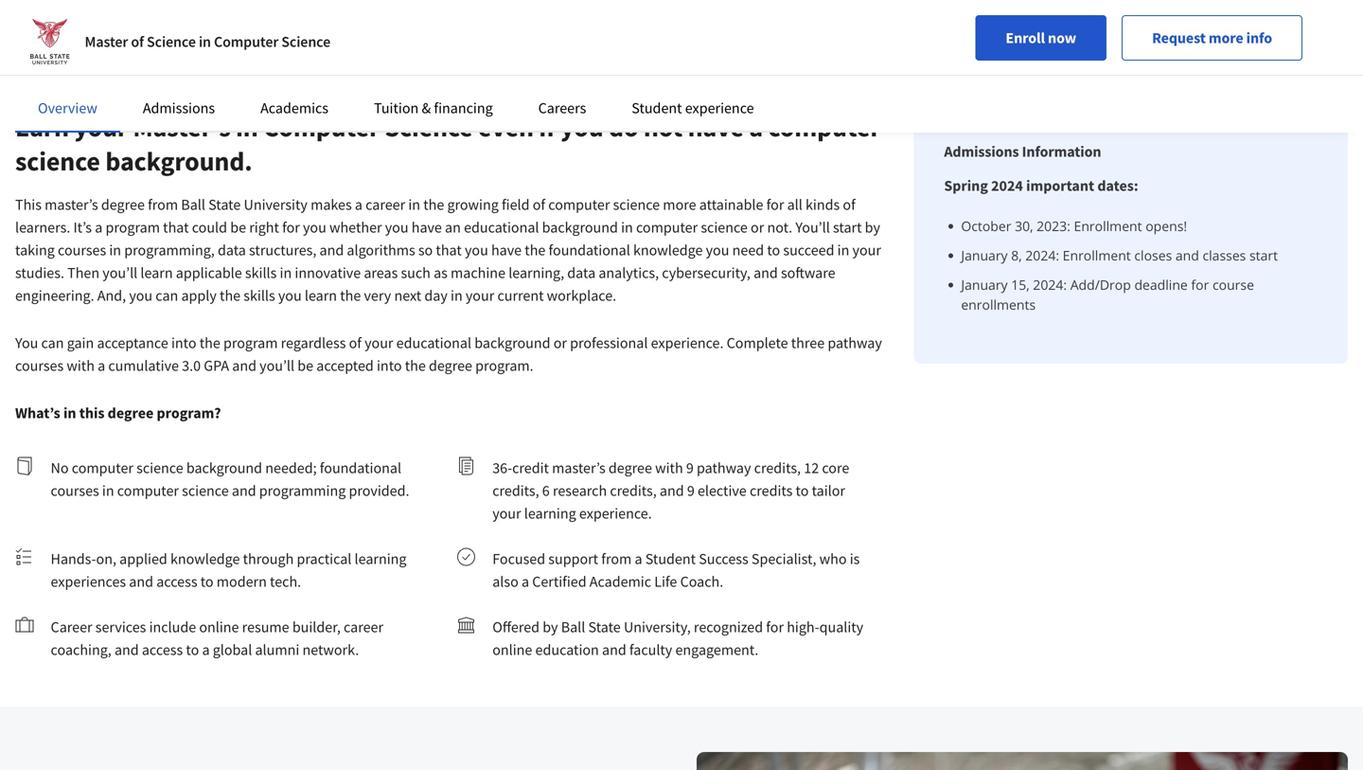 Task type: describe. For each thing, give the bounding box(es) containing it.
could
[[192, 218, 227, 237]]

background inside this master's degree from ball state university makes a career in the growing field of computer science more attainable for all kinds of learners. it's a program that could be right for you whether you have an educational background in computer science or not. you'll start by taking courses in programming, data structures, and algorithms so that you have the foundational knowledge you need to succeed in your studies. then you'll learn applicable skills in innovative areas such as machine learning, data analytics, cybersecurity, and software engineering. and, you can apply the skills you learn the very next day in your current workplace.
[[542, 218, 618, 237]]

2024
[[992, 176, 1024, 195]]

the left very
[[340, 286, 361, 305]]

quality
[[820, 618, 864, 637]]

applied
[[119, 549, 167, 568]]

you can gain acceptance into the program regardless of your educational background or professional experience. complete three pathway courses with a cumulative 3.0 gpa and you'll be accepted into the degree program.
[[15, 333, 883, 375]]

needed;
[[265, 458, 317, 477]]

to inside career services include online resume builder, career coaching, and access to a global alumni network.
[[186, 640, 199, 659]]

admissions link
[[143, 99, 215, 117]]

computer inside earn your master's in computer science even if you do not have a computer science background.
[[769, 110, 881, 143]]

three
[[792, 333, 825, 352]]

more inside button
[[1209, 28, 1244, 47]]

january 8, 2024: enrollment closes and classes start list item
[[962, 245, 1318, 265]]

algorithms
[[347, 241, 415, 260]]

deadline
[[1135, 276, 1189, 294]]

in left this
[[63, 404, 76, 422]]

for inside "offered by ball state university, recognized for high-quality online education and faculty engagement."
[[767, 618, 784, 637]]

a inside you can gain acceptance into the program regardless of your educational background or professional experience. complete three pathway courses with a cumulative 3.0 gpa and you'll be accepted into the degree program.
[[98, 356, 105, 375]]

master
[[85, 32, 128, 51]]

and inside you can gain acceptance into the program regardless of your educational background or professional experience. complete three pathway courses with a cumulative 3.0 gpa and you'll be accepted into the degree program.
[[232, 356, 257, 375]]

can inside this master's degree from ball state university makes a career in the growing field of computer science more attainable for all kinds of learners. it's a program that could be right for you whether you have an educational background in computer science or not. you'll start by taking courses in programming, data structures, and algorithms so that you have the foundational knowledge you need to succeed in your studies. then you'll learn applicable skills in innovative areas such as machine learning, data analytics, cybersecurity, and software engineering. and, you can apply the skills you learn the very next day in your current workplace.
[[156, 286, 178, 305]]

gain
[[67, 333, 94, 352]]

0 vertical spatial learn
[[141, 263, 173, 282]]

master's inside 36-credit master's degree with 9 pathway credits, 12 core credits, 6 research credits, and 9 elective credits to tailor your learning experience.
[[552, 458, 606, 477]]

opens!
[[1146, 217, 1188, 235]]

do
[[609, 110, 639, 143]]

of right 'field'
[[533, 195, 546, 214]]

this
[[15, 195, 42, 214]]

software
[[781, 263, 836, 282]]

you up algorithms
[[385, 218, 409, 237]]

with inside 36-credit master's degree with 9 pathway credits, 12 core credits, 6 research credits, and 9 elective credits to tailor your learning experience.
[[656, 458, 684, 477]]

0 horizontal spatial into
[[171, 333, 197, 352]]

innovative
[[295, 263, 361, 282]]

january 15, 2024: add/drop deadline for course enrollments list item
[[962, 275, 1318, 314]]

overview
[[38, 99, 97, 117]]

information
[[1023, 142, 1102, 161]]

admissions for admissions information
[[945, 142, 1020, 161]]

in inside no computer science background needed; foundational courses in computer science and programming provided.
[[102, 481, 114, 500]]

to inside this master's degree from ball state university makes a career in the growing field of computer science more attainable for all kinds of learners. it's a program that could be right for you whether you have an educational background in computer science or not. you'll start by taking courses in programming, data structures, and algorithms so that you have the foundational knowledge you need to succeed in your studies. then you'll learn applicable skills in innovative areas such as machine learning, data analytics, cybersecurity, and software engineering. and, you can apply the skills you learn the very next day in your current workplace.
[[768, 241, 781, 260]]

1 vertical spatial 9
[[687, 481, 695, 500]]

courses inside this master's degree from ball state university makes a career in the growing field of computer science more attainable for all kinds of learners. it's a program that could be right for you whether you have an educational background in computer science or not. you'll start by taking courses in programming, data structures, and algorithms so that you have the foundational knowledge you need to succeed in your studies. then you'll learn applicable skills in innovative areas such as machine learning, data analytics, cybersecurity, and software engineering. and, you can apply the skills you learn the very next day in your current workplace.
[[58, 241, 106, 260]]

no
[[51, 458, 69, 477]]

whether
[[330, 218, 382, 237]]

structures,
[[249, 241, 317, 260]]

12
[[804, 458, 819, 477]]

request more info button
[[1123, 15, 1303, 61]]

0 horizontal spatial credits,
[[493, 481, 540, 500]]

as
[[434, 263, 448, 282]]

your down machine
[[466, 286, 495, 305]]

careers link
[[539, 99, 587, 117]]

computer right no
[[72, 458, 133, 477]]

student experience
[[632, 99, 755, 117]]

and inside no computer science background needed; foundational courses in computer science and programming provided.
[[232, 481, 256, 500]]

a up academic
[[635, 549, 643, 568]]

2024: for add/drop
[[1034, 276, 1068, 294]]

admissions for admissions
[[143, 99, 215, 117]]

growing
[[448, 195, 499, 214]]

who
[[820, 549, 847, 568]]

and inside career services include online resume builder, career coaching, and access to a global alumni network.
[[115, 640, 139, 659]]

info
[[1247, 28, 1273, 47]]

all
[[788, 195, 803, 214]]

learners.
[[15, 218, 70, 237]]

0 vertical spatial skills
[[245, 263, 277, 282]]

life
[[655, 572, 678, 591]]

now
[[1049, 28, 1077, 47]]

and down the need
[[754, 263, 778, 282]]

what's
[[15, 404, 60, 422]]

offered
[[493, 618, 540, 637]]

computer right 'field'
[[549, 195, 610, 214]]

2 horizontal spatial credits,
[[755, 458, 801, 477]]

cumulative
[[108, 356, 179, 375]]

state inside this master's degree from ball state university makes a career in the growing field of computer science more attainable for all kinds of learners. it's a program that could be right for you whether you have an educational background in computer science or not. you'll start by taking courses in programming, data structures, and algorithms so that you have the foundational knowledge you need to succeed in your studies. then you'll learn applicable skills in innovative areas such as machine learning, data analytics, cybersecurity, and software engineering. and, you can apply the skills you learn the very next day in your current workplace.
[[208, 195, 241, 214]]

then
[[67, 263, 100, 282]]

research
[[553, 481, 607, 500]]

services
[[95, 618, 146, 637]]

for inside january 15, 2024: add/drop deadline for course enrollments
[[1192, 276, 1210, 294]]

core
[[822, 458, 850, 477]]

in up and, on the left of the page
[[109, 241, 121, 260]]

0 vertical spatial 9
[[687, 458, 694, 477]]

global
[[213, 640, 252, 659]]

it's
[[73, 218, 92, 237]]

certified
[[533, 572, 587, 591]]

learning inside 36-credit master's degree with 9 pathway credits, 12 core credits, 6 research credits, and 9 elective credits to tailor your learning experience.
[[525, 504, 577, 523]]

analytics,
[[599, 263, 659, 282]]

tuition
[[374, 99, 419, 117]]

acceptance
[[97, 333, 168, 352]]

by inside this master's degree from ball state university makes a career in the growing field of computer science more attainable for all kinds of learners. it's a program that could be right for you whether you have an educational background in computer science or not. you'll start by taking courses in programming, data structures, and algorithms so that you have the foundational knowledge you need to succeed in your studies. then you'll learn applicable skills in innovative areas such as machine learning, data analytics, cybersecurity, and software engineering. and, you can apply the skills you learn the very next day in your current workplace.
[[865, 218, 881, 237]]

student inside focused support from a student success specialist, who is also a certified academic life coach.
[[646, 549, 696, 568]]

educational inside you can gain acceptance into the program regardless of your educational background or professional experience. complete three pathway courses with a cumulative 3.0 gpa and you'll be accepted into the degree program.
[[397, 333, 472, 352]]

2023:
[[1037, 217, 1071, 235]]

a right also
[[522, 572, 529, 591]]

of inside you can gain acceptance into the program regardless of your educational background or professional experience. complete three pathway courses with a cumulative 3.0 gpa and you'll be accepted into the degree program.
[[349, 333, 362, 352]]

network.
[[303, 640, 359, 659]]

a inside career services include online resume builder, career coaching, and access to a global alumni network.
[[202, 640, 210, 659]]

focused support from a student success specialist, who is also a certified academic life coach.
[[493, 549, 860, 591]]

foundational inside no computer science background needed; foundational courses in computer science and programming provided.
[[320, 458, 402, 477]]

from inside focused support from a student success specialist, who is also a certified academic life coach.
[[602, 549, 632, 568]]

a inside earn your master's in computer science even if you do not have a computer science background.
[[750, 110, 763, 143]]

current
[[498, 286, 544, 305]]

can inside you can gain acceptance into the program regardless of your educational background or professional experience. complete three pathway courses with a cumulative 3.0 gpa and you'll be accepted into the degree program.
[[41, 333, 64, 352]]

tuition & financing
[[374, 99, 493, 117]]

for left all
[[767, 195, 785, 214]]

educational inside this master's degree from ball state university makes a career in the growing field of computer science more attainable for all kinds of learners. it's a program that could be right for you whether you have an educational background in computer science or not. you'll start by taking courses in programming, data structures, and algorithms so that you have the foundational knowledge you need to succeed in your studies. then you'll learn applicable skills in innovative areas such as machine learning, data analytics, cybersecurity, and software engineering. and, you can apply the skills you learn the very next day in your current workplace.
[[464, 218, 539, 237]]

computer up applied
[[117, 481, 179, 500]]

closes
[[1135, 246, 1173, 264]]

to inside hands-on, applied knowledge through practical learning experiences and access to modern tech.
[[201, 572, 214, 591]]

your right succeed
[[853, 241, 882, 260]]

ball inside this master's degree from ball state university makes a career in the growing field of computer science more attainable for all kinds of learners. it's a program that could be right for you whether you have an educational background in computer science or not. you'll start by taking courses in programming, data structures, and algorithms so that you have the foundational knowledge you need to succeed in your studies. then you'll learn applicable skills in innovative areas such as machine learning, data analytics, cybersecurity, and software engineering. and, you can apply the skills you learn the very next day in your current workplace.
[[181, 195, 205, 214]]

by inside "offered by ball state university, recognized for high-quality online education and faculty engagement."
[[543, 618, 558, 637]]

of right 'master' on the top left
[[131, 32, 144, 51]]

areas
[[364, 263, 398, 282]]

programming,
[[124, 241, 215, 260]]

enrollments
[[962, 296, 1036, 314]]

hands-
[[51, 549, 96, 568]]

january 15, 2024: add/drop deadline for course enrollments
[[962, 276, 1255, 314]]

1 vertical spatial learn
[[305, 286, 337, 305]]

you
[[15, 333, 38, 352]]

computer for science
[[214, 32, 279, 51]]

next
[[394, 286, 422, 305]]

success
[[699, 549, 749, 568]]

faculty
[[630, 640, 673, 659]]

and inside 36-credit master's degree with 9 pathway credits, 12 core credits, 6 research credits, and 9 elective credits to tailor your learning experience.
[[660, 481, 684, 500]]

tech.
[[270, 572, 301, 591]]

state inside "offered by ball state university, recognized for high-quality online education and faculty engagement."
[[589, 618, 621, 637]]

in up admissions "link"
[[199, 32, 211, 51]]

36-
[[493, 458, 513, 477]]

your inside you can gain acceptance into the program regardless of your educational background or professional experience. complete three pathway courses with a cumulative 3.0 gpa and you'll be accepted into the degree program.
[[365, 333, 394, 352]]

makes
[[311, 195, 352, 214]]

computer for master's
[[264, 110, 380, 143]]

degree inside this master's degree from ball state university makes a career in the growing field of computer science more attainable for all kinds of learners. it's a program that could be right for you whether you have an educational background in computer science or not. you'll start by taking courses in programming, data structures, and algorithms so that you have the foundational knowledge you need to succeed in your studies. then you'll learn applicable skills in innovative areas such as machine learning, data analytics, cybersecurity, and software engineering. and, you can apply the skills you learn the very next day in your current workplace.
[[101, 195, 145, 214]]

october 30, 2023: enrollment opens! list item
[[962, 216, 1318, 236]]

degree inside you can gain acceptance into the program regardless of your educational background or professional experience. complete three pathway courses with a cumulative 3.0 gpa and you'll be accepted into the degree program.
[[429, 356, 473, 375]]

the up learning,
[[525, 241, 546, 260]]

and inside "offered by ball state university, recognized for high-quality online education and faculty engagement."
[[602, 640, 627, 659]]

or inside this master's degree from ball state university makes a career in the growing field of computer science more attainable for all kinds of learners. it's a program that could be right for you whether you have an educational background in computer science or not. you'll start by taking courses in programming, data structures, and algorithms so that you have the foundational knowledge you need to succeed in your studies. then you'll learn applicable skills in innovative areas such as machine learning, data analytics, cybersecurity, and software engineering. and, you can apply the skills you learn the very next day in your current workplace.
[[751, 218, 765, 237]]

36-credit master's degree with 9 pathway credits, 12 core credits, 6 research credits, and 9 elective credits to tailor your learning experience.
[[493, 458, 850, 523]]

experience. inside 36-credit master's degree with 9 pathway credits, 12 core credits, 6 research credits, and 9 elective credits to tailor your learning experience.
[[580, 504, 652, 523]]

program inside you can gain acceptance into the program regardless of your educational background or professional experience. complete three pathway courses with a cumulative 3.0 gpa and you'll be accepted into the degree program.
[[223, 333, 278, 352]]

machine
[[451, 263, 506, 282]]

on,
[[96, 549, 116, 568]]

pathway inside you can gain acceptance into the program regardless of your educational background or professional experience. complete three pathway courses with a cumulative 3.0 gpa and you'll be accepted into the degree program.
[[828, 333, 883, 352]]

an
[[445, 218, 461, 237]]

in right succeed
[[838, 241, 850, 260]]

dates:
[[1098, 176, 1139, 195]]

enroll now
[[1006, 28, 1077, 47]]

focused
[[493, 549, 546, 568]]

student experience link
[[632, 99, 755, 117]]

financing
[[434, 99, 493, 117]]

of right kinds
[[843, 195, 856, 214]]

in down structures,
[[280, 263, 292, 282]]



Task type: locate. For each thing, give the bounding box(es) containing it.
in right the day
[[451, 286, 463, 305]]

practical
[[297, 549, 352, 568]]

university,
[[624, 618, 691, 637]]

your inside earn your master's in computer science even if you do not have a computer science background.
[[74, 110, 128, 143]]

and left elective
[[660, 481, 684, 500]]

and
[[320, 241, 344, 260], [1176, 246, 1200, 264], [754, 263, 778, 282], [232, 356, 257, 375], [232, 481, 256, 500], [660, 481, 684, 500], [129, 572, 153, 591], [115, 640, 139, 659], [602, 640, 627, 659]]

you'll inside this master's degree from ball state university makes a career in the growing field of computer science more attainable for all kinds of learners. it's a program that could be right for you whether you have an educational background in computer science or not. you'll start by taking courses in programming, data structures, and algorithms so that you have the foundational knowledge you need to succeed in your studies. then you'll learn applicable skills in innovative areas such as machine learning, data analytics, cybersecurity, and software engineering. and, you can apply the skills you learn the very next day in your current workplace.
[[103, 263, 138, 282]]

computer inside earn your master's in computer science even if you do not have a computer science background.
[[264, 110, 380, 143]]

0 vertical spatial with
[[67, 356, 95, 375]]

1 vertical spatial have
[[412, 218, 442, 237]]

through
[[243, 549, 294, 568]]

have
[[688, 110, 744, 143], [412, 218, 442, 237], [492, 241, 522, 260]]

the down applicable
[[220, 286, 241, 305]]

enrollment for 2024:
[[1063, 246, 1132, 264]]

1 horizontal spatial start
[[1250, 246, 1279, 264]]

can right you
[[41, 333, 64, 352]]

0 horizontal spatial start
[[834, 218, 862, 237]]

admissions up spring
[[945, 142, 1020, 161]]

1 vertical spatial career
[[344, 618, 384, 637]]

with inside you can gain acceptance into the program regardless of your educational background or professional experience. complete three pathway courses with a cumulative 3.0 gpa and you'll be accepted into the degree program.
[[67, 356, 95, 375]]

and inside list item
[[1176, 246, 1200, 264]]

0 vertical spatial you'll
[[103, 263, 138, 282]]

more left "attainable"
[[663, 195, 697, 214]]

0 horizontal spatial online
[[199, 618, 239, 637]]

learn
[[141, 263, 173, 282], [305, 286, 337, 305]]

courses down you
[[15, 356, 64, 375]]

2024: inside january 15, 2024: add/drop deadline for course enrollments
[[1034, 276, 1068, 294]]

0 vertical spatial master's
[[45, 195, 98, 214]]

can left apply
[[156, 286, 178, 305]]

or
[[751, 218, 765, 237], [554, 333, 567, 352]]

a up whether
[[355, 195, 363, 214]]

in up the so
[[409, 195, 421, 214]]

this
[[79, 404, 105, 422]]

january for january 15, 2024: add/drop deadline for course enrollments
[[962, 276, 1008, 294]]

access inside hands-on, applied knowledge through practical learning experiences and access to modern tech.
[[156, 572, 198, 591]]

classes
[[1203, 246, 1247, 264]]

background up learning,
[[542, 218, 618, 237]]

you'll up and, on the left of the page
[[103, 263, 138, 282]]

pathway up elective
[[697, 458, 752, 477]]

or inside you can gain acceptance into the program regardless of your educational background or professional experience. complete three pathway courses with a cumulative 3.0 gpa and you'll be accepted into the degree program.
[[554, 333, 567, 352]]

professional
[[570, 333, 648, 352]]

1 horizontal spatial from
[[602, 549, 632, 568]]

ball inside "offered by ball state university, recognized for high-quality online education and faculty engagement."
[[561, 618, 586, 637]]

foundational inside this master's degree from ball state university makes a career in the growing field of computer science more attainable for all kinds of learners. it's a program that could be right for you whether you have an educational background in computer science or not. you'll start by taking courses in programming, data structures, and algorithms so that you have the foundational knowledge you need to succeed in your studies. then you'll learn applicable skills in innovative areas such as machine learning, data analytics, cybersecurity, and software engineering. and, you can apply the skills you learn the very next day in your current workplace.
[[549, 241, 631, 260]]

have right not
[[688, 110, 744, 143]]

for left 'high-'
[[767, 618, 784, 637]]

from up academic
[[602, 549, 632, 568]]

builder,
[[293, 618, 341, 637]]

enrollment for 2023:
[[1075, 217, 1143, 235]]

data
[[218, 241, 246, 260], [568, 263, 596, 282]]

in up on,
[[102, 481, 114, 500]]

0 horizontal spatial more
[[663, 195, 697, 214]]

you down makes
[[303, 218, 327, 237]]

can
[[156, 286, 178, 305], [41, 333, 64, 352]]

1 horizontal spatial foundational
[[549, 241, 631, 260]]

more inside this master's degree from ball state university makes a career in the growing field of computer science more attainable for all kinds of learners. it's a program that could be right for you whether you have an educational background in computer science or not. you'll start by taking courses in programming, data structures, and algorithms so that you have the foundational knowledge you need to succeed in your studies. then you'll learn applicable skills in innovative areas such as machine learning, data analytics, cybersecurity, and software engineering. and, you can apply the skills you learn the very next day in your current workplace.
[[663, 195, 697, 214]]

state up education
[[589, 618, 621, 637]]

start inside this master's degree from ball state university makes a career in the growing field of computer science more attainable for all kinds of learners. it's a program that could be right for you whether you have an educational background in computer science or not. you'll start by taking courses in programming, data structures, and algorithms so that you have the foundational knowledge you need to succeed in your studies. then you'll learn applicable skills in innovative areas such as machine learning, data analytics, cybersecurity, and software engineering. and, you can apply the skills you learn the very next day in your current workplace.
[[834, 218, 862, 237]]

courses inside no computer science background needed; foundational courses in computer science and programming provided.
[[51, 481, 99, 500]]

0 vertical spatial ball
[[181, 195, 205, 214]]

foundational
[[549, 241, 631, 260], [320, 458, 402, 477]]

you'll
[[796, 218, 831, 237]]

you right and, on the left of the page
[[129, 286, 153, 305]]

1 vertical spatial admissions
[[945, 142, 1020, 161]]

to down include
[[186, 640, 199, 659]]

request more info
[[1153, 28, 1273, 47]]

list containing october 30, 2023: enrollment opens!
[[952, 216, 1318, 314]]

0 vertical spatial or
[[751, 218, 765, 237]]

1 vertical spatial january
[[962, 276, 1008, 294]]

0 vertical spatial data
[[218, 241, 246, 260]]

experience. inside you can gain acceptance into the program regardless of your educational background or professional experience. complete three pathway courses with a cumulative 3.0 gpa and you'll be accepted into the degree program.
[[651, 333, 724, 352]]

1 vertical spatial or
[[554, 333, 567, 352]]

access for include
[[142, 640, 183, 659]]

1 vertical spatial data
[[568, 263, 596, 282]]

even
[[478, 110, 534, 143]]

list
[[952, 216, 1318, 314]]

online
[[199, 618, 239, 637], [493, 640, 533, 659]]

a down acceptance
[[98, 356, 105, 375]]

resume
[[242, 618, 289, 637]]

earn your master's in computer science even if you do not have a computer science background.
[[15, 110, 881, 178]]

not
[[644, 110, 683, 143]]

0 vertical spatial foundational
[[549, 241, 631, 260]]

high-
[[787, 618, 820, 637]]

1 horizontal spatial with
[[656, 458, 684, 477]]

1 vertical spatial access
[[142, 640, 183, 659]]

program inside this master's degree from ball state university makes a career in the growing field of computer science more attainable for all kinds of learners. it's a program that could be right for you whether you have an educational background in computer science or not. you'll start by taking courses in programming, data structures, and algorithms so that you have the foundational knowledge you need to succeed in your studies. then you'll learn applicable skills in innovative areas such as machine learning, data analytics, cybersecurity, and software engineering. and, you can apply the skills you learn the very next day in your current workplace.
[[106, 218, 160, 237]]

access for applied
[[156, 572, 198, 591]]

apply
[[181, 286, 217, 305]]

experience
[[686, 99, 755, 117]]

1 vertical spatial foundational
[[320, 458, 402, 477]]

8,
[[1012, 246, 1023, 264]]

from inside this master's degree from ball state university makes a career in the growing field of computer science more attainable for all kinds of learners. it's a program that could be right for you whether you have an educational background in computer science or not. you'll start by taking courses in programming, data structures, and algorithms so that you have the foundational knowledge you need to succeed in your studies. then you'll learn applicable skills in innovative areas such as machine learning, data analytics, cybersecurity, and software engineering. and, you can apply the skills you learn the very next day in your current workplace.
[[148, 195, 178, 214]]

to down not.
[[768, 241, 781, 260]]

master's inside this master's degree from ball state university makes a career in the growing field of computer science more attainable for all kinds of learners. it's a program that could be right for you whether you have an educational background in computer science or not. you'll start by taking courses in programming, data structures, and algorithms so that you have the foundational knowledge you need to succeed in your studies. then you'll learn applicable skills in innovative areas such as machine learning, data analytics, cybersecurity, and software engineering. and, you can apply the skills you learn the very next day in your current workplace.
[[45, 195, 98, 214]]

hands-on, applied knowledge through practical learning experiences and access to modern tech.
[[51, 549, 407, 591]]

0 vertical spatial computer
[[214, 32, 279, 51]]

the left growing
[[424, 195, 444, 214]]

into right accepted
[[377, 356, 402, 375]]

access inside career services include online resume builder, career coaching, and access to a global alumni network.
[[142, 640, 183, 659]]

courses
[[58, 241, 106, 260], [15, 356, 64, 375], [51, 481, 99, 500]]

by up education
[[543, 618, 558, 637]]

and down applied
[[129, 572, 153, 591]]

0 horizontal spatial learn
[[141, 263, 173, 282]]

educational down the day
[[397, 333, 472, 352]]

0 vertical spatial career
[[366, 195, 406, 214]]

january inside january 15, 2024: add/drop deadline for course enrollments
[[962, 276, 1008, 294]]

online inside career services include online resume builder, career coaching, and access to a global alumni network.
[[199, 618, 239, 637]]

start down kinds
[[834, 218, 862, 237]]

1 vertical spatial enrollment
[[1063, 246, 1132, 264]]

pathway inside 36-credit master's degree with 9 pathway credits, 12 core credits, 6 research credits, and 9 elective credits to tailor your learning experience.
[[697, 458, 752, 477]]

a up "attainable"
[[750, 110, 763, 143]]

0 vertical spatial access
[[156, 572, 198, 591]]

and left programming
[[232, 481, 256, 500]]

experience. left complete
[[651, 333, 724, 352]]

more
[[1209, 28, 1244, 47], [663, 195, 697, 214]]

2 vertical spatial courses
[[51, 481, 99, 500]]

1 vertical spatial more
[[663, 195, 697, 214]]

regardless
[[281, 333, 346, 352]]

admissions up the background.
[[143, 99, 215, 117]]

1 horizontal spatial have
[[492, 241, 522, 260]]

0 horizontal spatial can
[[41, 333, 64, 352]]

1 vertical spatial pathway
[[697, 458, 752, 477]]

university
[[244, 195, 308, 214]]

access down include
[[142, 640, 183, 659]]

2024:
[[1026, 246, 1060, 264], [1034, 276, 1068, 294]]

a right "it's" at the top left of the page
[[95, 218, 103, 237]]

1 horizontal spatial more
[[1209, 28, 1244, 47]]

courses inside you can gain acceptance into the program regardless of your educational background or professional experience. complete three pathway courses with a cumulative 3.0 gpa and you'll be accepted into the degree program.
[[15, 356, 64, 375]]

1 vertical spatial you'll
[[260, 356, 295, 375]]

or left not.
[[751, 218, 765, 237]]

career up whether
[[366, 195, 406, 214]]

2 horizontal spatial science
[[385, 110, 473, 143]]

knowledge inside this master's degree from ball state university makes a career in the growing field of computer science more attainable for all kinds of learners. it's a program that could be right for you whether you have an educational background in computer science or not. you'll start by taking courses in programming, data structures, and algorithms so that you have the foundational knowledge you need to succeed in your studies. then you'll learn applicable skills in innovative areas such as machine learning, data analytics, cybersecurity, and software engineering. and, you can apply the skills you learn the very next day in your current workplace.
[[634, 241, 703, 260]]

credits, right research
[[610, 481, 657, 500]]

1 horizontal spatial ball
[[561, 618, 586, 637]]

knowledge inside hands-on, applied knowledge through practical learning experiences and access to modern tech.
[[170, 549, 240, 568]]

1 horizontal spatial program
[[223, 333, 278, 352]]

into up 3.0
[[171, 333, 197, 352]]

the right accepted
[[405, 356, 426, 375]]

1 january from the top
[[962, 246, 1008, 264]]

be inside this master's degree from ball state university makes a career in the growing field of computer science more attainable for all kinds of learners. it's a program that could be right for you whether you have an educational background in computer science or not. you'll start by taking courses in programming, data structures, and algorithms so that you have the foundational knowledge you need to succeed in your studies. then you'll learn applicable skills in innovative areas such as machine learning, data analytics, cybersecurity, and software engineering. and, you can apply the skills you learn the very next day in your current workplace.
[[230, 218, 246, 237]]

course
[[1213, 276, 1255, 294]]

and inside hands-on, applied knowledge through practical learning experiences and access to modern tech.
[[129, 572, 153, 591]]

science inside earn your master's in computer science even if you do not have a computer science background.
[[15, 144, 100, 178]]

january down october
[[962, 246, 1008, 264]]

tuition & financing link
[[374, 99, 493, 117]]

0 horizontal spatial admissions
[[143, 99, 215, 117]]

0 horizontal spatial be
[[230, 218, 246, 237]]

1 horizontal spatial or
[[751, 218, 765, 237]]

0 vertical spatial into
[[171, 333, 197, 352]]

0 horizontal spatial have
[[412, 218, 442, 237]]

2 vertical spatial have
[[492, 241, 522, 260]]

1 vertical spatial student
[[646, 549, 696, 568]]

access down applied
[[156, 572, 198, 591]]

your up accepted
[[365, 333, 394, 352]]

modern
[[217, 572, 267, 591]]

degree inside 36-credit master's degree with 9 pathway credits, 12 core credits, 6 research credits, and 9 elective credits to tailor your learning experience.
[[609, 458, 653, 477]]

&
[[422, 99, 431, 117]]

science for master's
[[385, 110, 473, 143]]

30,
[[1015, 217, 1034, 235]]

studies.
[[15, 263, 64, 282]]

0 vertical spatial 2024:
[[1026, 246, 1060, 264]]

1 horizontal spatial by
[[865, 218, 881, 237]]

0 horizontal spatial ball
[[181, 195, 205, 214]]

and up innovative
[[320, 241, 344, 260]]

and right closes
[[1176, 246, 1200, 264]]

0 vertical spatial state
[[208, 195, 241, 214]]

you
[[561, 110, 604, 143], [303, 218, 327, 237], [385, 218, 409, 237], [465, 241, 489, 260], [706, 241, 730, 260], [129, 286, 153, 305], [278, 286, 302, 305]]

offered by ball state university, recognized for high-quality online education and faculty engagement.
[[493, 618, 864, 659]]

1 horizontal spatial online
[[493, 640, 533, 659]]

for left 'course'
[[1192, 276, 1210, 294]]

you inside earn your master's in computer science even if you do not have a computer science background.
[[561, 110, 604, 143]]

science for science
[[282, 32, 331, 51]]

0 horizontal spatial foundational
[[320, 458, 402, 477]]

0 horizontal spatial data
[[218, 241, 246, 260]]

online up 'global'
[[199, 618, 239, 637]]

very
[[364, 286, 391, 305]]

admissions
[[143, 99, 215, 117], [945, 142, 1020, 161]]

earn
[[15, 110, 69, 143]]

1 vertical spatial experience.
[[580, 504, 652, 523]]

1 horizontal spatial into
[[377, 356, 402, 375]]

in up analytics,
[[621, 218, 633, 237]]

in left academics
[[236, 110, 258, 143]]

admissions information
[[945, 142, 1102, 161]]

need
[[733, 241, 765, 260]]

recognized
[[694, 618, 764, 637]]

your
[[74, 110, 128, 143], [853, 241, 882, 260], [466, 286, 495, 305], [365, 333, 394, 352], [493, 504, 521, 523]]

background inside you can gain acceptance into the program regardless of your educational background or professional experience. complete three pathway courses with a cumulative 3.0 gpa and you'll be accepted into the degree program.
[[475, 333, 551, 352]]

from up programming,
[[148, 195, 178, 214]]

january for january 8, 2024: enrollment closes and classes start
[[962, 246, 1008, 264]]

credit
[[513, 458, 549, 477]]

enrollment up add/drop
[[1063, 246, 1132, 264]]

be left right
[[230, 218, 246, 237]]

0 vertical spatial from
[[148, 195, 178, 214]]

pathway right three
[[828, 333, 883, 352]]

ball up could
[[181, 195, 205, 214]]

or left 'professional'
[[554, 333, 567, 352]]

0 vertical spatial start
[[834, 218, 862, 237]]

0 vertical spatial be
[[230, 218, 246, 237]]

1 horizontal spatial you'll
[[260, 356, 295, 375]]

master's
[[133, 110, 231, 143]]

learning,
[[509, 263, 565, 282]]

a left 'global'
[[202, 640, 210, 659]]

accepted
[[317, 356, 374, 375]]

0 vertical spatial learning
[[525, 504, 577, 523]]

1 vertical spatial by
[[543, 618, 558, 637]]

0 vertical spatial educational
[[464, 218, 539, 237]]

educational down 'field'
[[464, 218, 539, 237]]

not.
[[768, 218, 793, 237]]

1 vertical spatial with
[[656, 458, 684, 477]]

with
[[67, 356, 95, 375], [656, 458, 684, 477]]

1 horizontal spatial state
[[589, 618, 621, 637]]

enroll now button
[[976, 15, 1107, 61]]

cybersecurity,
[[662, 263, 751, 282]]

from
[[148, 195, 178, 214], [602, 549, 632, 568]]

in inside earn your master's in computer science even if you do not have a computer science background.
[[236, 110, 258, 143]]

0 horizontal spatial knowledge
[[170, 549, 240, 568]]

data down could
[[218, 241, 246, 260]]

1 vertical spatial that
[[436, 241, 462, 260]]

0 vertical spatial that
[[163, 218, 189, 237]]

what's in this degree program?
[[15, 404, 221, 422]]

0 horizontal spatial by
[[543, 618, 558, 637]]

1 horizontal spatial master's
[[552, 458, 606, 477]]

have up machine
[[492, 241, 522, 260]]

career services include online resume builder, career coaching, and access to a global alumni network.
[[51, 618, 384, 659]]

right
[[249, 218, 279, 237]]

online inside "offered by ball state university, recognized for high-quality online education and faculty engagement."
[[493, 640, 533, 659]]

0 vertical spatial program
[[106, 218, 160, 237]]

this master's degree from ball state university makes a career in the growing field of computer science more attainable for all kinds of learners. it's a program that could be right for you whether you have an educational background in computer science or not. you'll start by taking courses in programming, data structures, and algorithms so that you have the foundational knowledge you need to succeed in your studies. then you'll learn applicable skills in innovative areas such as machine learning, data analytics, cybersecurity, and software engineering. and, you can apply the skills you learn the very next day in your current workplace.
[[15, 195, 882, 305]]

experience.
[[651, 333, 724, 352], [580, 504, 652, 523]]

computer up academics
[[214, 32, 279, 51]]

overview link
[[38, 99, 97, 117]]

career inside career services include online resume builder, career coaching, and access to a global alumni network.
[[344, 618, 384, 637]]

enrollment
[[1075, 217, 1143, 235], [1063, 246, 1132, 264]]

such
[[401, 263, 431, 282]]

2 vertical spatial background
[[186, 458, 262, 477]]

knowledge up cybersecurity,
[[634, 241, 703, 260]]

0 horizontal spatial with
[[67, 356, 95, 375]]

for up structures,
[[282, 218, 300, 237]]

specialist,
[[752, 549, 817, 568]]

to
[[768, 241, 781, 260], [796, 481, 809, 500], [201, 572, 214, 591], [186, 640, 199, 659]]

enrollment inside list item
[[1063, 246, 1132, 264]]

1 vertical spatial background
[[475, 333, 551, 352]]

background up program.
[[475, 333, 551, 352]]

program.
[[476, 356, 534, 375]]

important
[[1027, 176, 1095, 195]]

also
[[493, 572, 519, 591]]

education
[[536, 640, 599, 659]]

you up cybersecurity,
[[706, 241, 730, 260]]

your down 36-
[[493, 504, 521, 523]]

ball state university logo image
[[30, 19, 70, 64]]

15,
[[1012, 276, 1030, 294]]

0 horizontal spatial program
[[106, 218, 160, 237]]

1 vertical spatial skills
[[244, 286, 275, 305]]

and left faculty
[[602, 640, 627, 659]]

learn down programming,
[[141, 263, 173, 282]]

0 vertical spatial courses
[[58, 241, 106, 260]]

2 january from the top
[[962, 276, 1008, 294]]

for
[[767, 195, 785, 214], [282, 218, 300, 237], [1192, 276, 1210, 294], [767, 618, 784, 637]]

computer up analytics,
[[636, 218, 698, 237]]

1 horizontal spatial knowledge
[[634, 241, 703, 260]]

0 horizontal spatial pathway
[[697, 458, 752, 477]]

you'll inside you can gain acceptance into the program regardless of your educational background or professional experience. complete three pathway courses with a cumulative 3.0 gpa and you'll be accepted into the degree program.
[[260, 356, 295, 375]]

1 vertical spatial be
[[298, 356, 314, 375]]

to down 12
[[796, 481, 809, 500]]

so
[[419, 241, 433, 260]]

1 vertical spatial can
[[41, 333, 64, 352]]

academics
[[261, 99, 329, 117]]

master's up research
[[552, 458, 606, 477]]

ball
[[181, 195, 205, 214], [561, 618, 586, 637]]

0 vertical spatial online
[[199, 618, 239, 637]]

1 horizontal spatial that
[[436, 241, 462, 260]]

ball up education
[[561, 618, 586, 637]]

science inside earn your master's in computer science even if you do not have a computer science background.
[[385, 110, 473, 143]]

computer up kinds
[[769, 110, 881, 143]]

program up programming,
[[106, 218, 160, 237]]

courses down "it's" at the top left of the page
[[58, 241, 106, 260]]

career inside this master's degree from ball state university makes a career in the growing field of computer science more attainable for all kinds of learners. it's a program that could be right for you whether you have an educational background in computer science or not. you'll start by taking courses in programming, data structures, and algorithms so that you have the foundational knowledge you need to succeed in your studies. then you'll learn applicable skills in innovative areas such as machine learning, data analytics, cybersecurity, and software engineering. and, you can apply the skills you learn the very next day in your current workplace.
[[366, 195, 406, 214]]

be down regardless
[[298, 356, 314, 375]]

master's up "it's" at the top left of the page
[[45, 195, 98, 214]]

experience. down research
[[580, 504, 652, 523]]

access
[[156, 572, 198, 591], [142, 640, 183, 659]]

background down the program?
[[186, 458, 262, 477]]

enrollment up january 8, 2024: enrollment closes and classes start
[[1075, 217, 1143, 235]]

your right earn
[[74, 110, 128, 143]]

knowledge up modern
[[170, 549, 240, 568]]

you down innovative
[[278, 286, 302, 305]]

2024: for enrollment
[[1026, 246, 1060, 264]]

enroll
[[1006, 28, 1046, 47]]

1 horizontal spatial be
[[298, 356, 314, 375]]

coach.
[[681, 572, 724, 591]]

to inside 36-credit master's degree with 9 pathway credits, 12 core credits, 6 research credits, and 9 elective credits to tailor your learning experience.
[[796, 481, 809, 500]]

you'll down regardless
[[260, 356, 295, 375]]

1 vertical spatial master's
[[552, 458, 606, 477]]

october 30, 2023: enrollment opens!
[[962, 217, 1188, 235]]

0 horizontal spatial state
[[208, 195, 241, 214]]

your inside 36-credit master's degree with 9 pathway credits, 12 core credits, 6 research credits, and 9 elective credits to tailor your learning experience.
[[493, 504, 521, 523]]

0 horizontal spatial science
[[147, 32, 196, 51]]

you up machine
[[465, 241, 489, 260]]

background inside no computer science background needed; foundational courses in computer science and programming provided.
[[186, 458, 262, 477]]

2024: right the 15,
[[1034, 276, 1068, 294]]

have inside earn your master's in computer science even if you do not have a computer science background.
[[688, 110, 744, 143]]

1 horizontal spatial learning
[[525, 504, 577, 523]]

0 vertical spatial experience.
[[651, 333, 724, 352]]

enrollment inside list item
[[1075, 217, 1143, 235]]

1 vertical spatial into
[[377, 356, 402, 375]]

learning inside hands-on, applied knowledge through practical learning experiences and access to modern tech.
[[355, 549, 407, 568]]

1 horizontal spatial credits,
[[610, 481, 657, 500]]

1 horizontal spatial learn
[[305, 286, 337, 305]]

degree
[[101, 195, 145, 214], [429, 356, 473, 375], [108, 404, 154, 422], [609, 458, 653, 477]]

career up network.
[[344, 618, 384, 637]]

1 vertical spatial knowledge
[[170, 549, 240, 568]]

0 vertical spatial student
[[632, 99, 682, 117]]

start inside list item
[[1250, 246, 1279, 264]]

the up gpa
[[200, 333, 220, 352]]

online down offered
[[493, 640, 533, 659]]

tailor
[[812, 481, 846, 500]]

courses down no
[[51, 481, 99, 500]]

be inside you can gain acceptance into the program regardless of your educational background or professional experience. complete three pathway courses with a cumulative 3.0 gpa and you'll be accepted into the degree program.
[[298, 356, 314, 375]]

1 vertical spatial ball
[[561, 618, 586, 637]]

credits, up the credits
[[755, 458, 801, 477]]

0 horizontal spatial from
[[148, 195, 178, 214]]

0 vertical spatial by
[[865, 218, 881, 237]]



Task type: vqa. For each thing, say whether or not it's contained in the screenshot.
coursera's corresponding to We take academic integrity very seriously. In this course, the instructor and course staff expect that all learners follow
no



